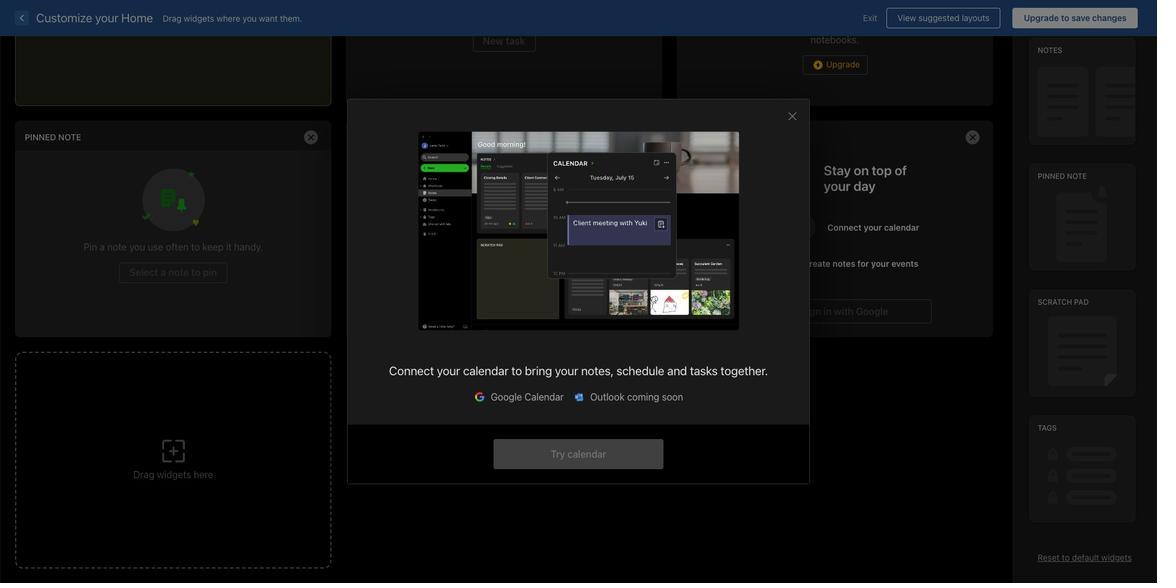 Task type: describe. For each thing, give the bounding box(es) containing it.
changes
[[1093, 13, 1127, 23]]

scratch pad
[[1039, 298, 1090, 307]]

coming
[[628, 392, 660, 403]]

view suggested layouts button
[[887, 8, 1001, 28]]

pinned
[[1039, 172, 1066, 181]]

them.
[[280, 13, 302, 23]]

try calendar button
[[494, 440, 664, 470]]

scratch
[[1039, 298, 1073, 307]]

reset
[[1038, 553, 1060, 563]]

connect your calendar to bring your notes, schedule and tasks together.
[[389, 364, 769, 378]]

view suggested layouts
[[898, 13, 990, 23]]

exit
[[864, 13, 878, 23]]

2 vertical spatial widgets
[[1102, 553, 1133, 563]]

upgrade
[[1025, 13, 1060, 23]]

soon
[[662, 392, 684, 403]]

widgets for here
[[157, 470, 191, 481]]

drag for drag widgets where you want them.
[[163, 13, 182, 23]]

notes
[[1039, 46, 1063, 55]]

to for upgrade
[[1062, 13, 1070, 23]]

reset to default widgets button
[[1038, 553, 1133, 563]]

drag for drag widgets here
[[133, 470, 155, 481]]

upgrade to save changes button
[[1013, 8, 1139, 28]]

pinned note
[[1039, 172, 1088, 181]]

your for connect
[[437, 364, 461, 378]]

upgrade to save changes
[[1025, 13, 1127, 23]]

calendar inside button
[[568, 449, 607, 460]]

widgets for where
[[184, 13, 214, 23]]

home
[[121, 11, 153, 25]]

calendar inside tab panel
[[463, 364, 509, 378]]

together.
[[721, 364, 769, 378]]

outlook coming soon
[[591, 392, 684, 403]]

exit button
[[855, 8, 887, 28]]



Task type: locate. For each thing, give the bounding box(es) containing it.
2 remove image from the left
[[961, 125, 985, 150]]

drag widgets where you want them.
[[163, 13, 302, 23]]

reset to default widgets
[[1038, 553, 1133, 563]]

1 vertical spatial calendar
[[568, 449, 607, 460]]

schedule
[[617, 364, 665, 378]]

your right bring
[[555, 364, 579, 378]]

your
[[95, 11, 119, 25], [437, 364, 461, 378], [555, 364, 579, 378]]

here
[[194, 470, 213, 481]]

widgets right 'default'
[[1102, 553, 1133, 563]]

want
[[259, 13, 278, 23]]

your for customize
[[95, 11, 119, 25]]

layouts
[[963, 13, 990, 23]]

drag
[[163, 13, 182, 23], [133, 470, 155, 481]]

view
[[898, 13, 917, 23]]

to for reset
[[1063, 553, 1071, 563]]

1 horizontal spatial calendar
[[568, 449, 607, 460]]

and
[[668, 364, 688, 378]]

google
[[491, 392, 522, 403]]

0 vertical spatial drag
[[163, 13, 182, 23]]

your left home
[[95, 11, 119, 25]]

calendar up google
[[463, 364, 509, 378]]

0 horizontal spatial drag
[[133, 470, 155, 481]]

1 vertical spatial widgets
[[157, 470, 191, 481]]

to
[[1062, 13, 1070, 23], [512, 364, 522, 378], [1063, 553, 1071, 563]]

notes,
[[582, 364, 614, 378]]

widgets left where
[[184, 13, 214, 23]]

1 remove image from the left
[[630, 125, 654, 150]]

try
[[551, 449, 566, 460]]

to inside tab panel
[[512, 364, 522, 378]]

pad
[[1075, 298, 1090, 307]]

0 vertical spatial widgets
[[184, 13, 214, 23]]

1 vertical spatial drag
[[133, 470, 155, 481]]

drag left here at the left of page
[[133, 470, 155, 481]]

calendar
[[525, 392, 564, 403]]

widgets
[[184, 13, 214, 23], [157, 470, 191, 481], [1102, 553, 1133, 563]]

0 vertical spatial calendar
[[463, 364, 509, 378]]

1 horizontal spatial your
[[437, 364, 461, 378]]

tasks
[[691, 364, 718, 378]]

0 horizontal spatial remove image
[[630, 125, 654, 150]]

try calendar
[[551, 449, 607, 460]]

connect your calendar to bring your notes, schedule and tasks together. tab panel
[[348, 100, 810, 425]]

remove image
[[630, 125, 654, 150], [961, 125, 985, 150]]

outlook
[[591, 392, 625, 403]]

widgets left here at the left of page
[[157, 470, 191, 481]]

1 horizontal spatial remove image
[[961, 125, 985, 150]]

google calendar
[[491, 392, 564, 403]]

to left bring
[[512, 364, 522, 378]]

drag right home
[[163, 13, 182, 23]]

2 horizontal spatial your
[[555, 364, 579, 378]]

remove image
[[299, 125, 323, 150]]

0 horizontal spatial calendar
[[463, 364, 509, 378]]

to left save
[[1062, 13, 1070, 23]]

1 horizontal spatial drag
[[163, 13, 182, 23]]

connect
[[389, 364, 434, 378]]

bring
[[525, 364, 553, 378]]

where
[[217, 13, 241, 23]]

calendar
[[463, 364, 509, 378], [568, 449, 607, 460]]

0 vertical spatial to
[[1062, 13, 1070, 23]]

save
[[1072, 13, 1091, 23]]

customize
[[36, 11, 92, 25]]

customize your home
[[36, 11, 153, 25]]

default
[[1073, 553, 1100, 563]]

you
[[243, 13, 257, 23]]

suggested
[[919, 13, 960, 23]]

0 horizontal spatial your
[[95, 11, 119, 25]]

your right connect on the bottom
[[437, 364, 461, 378]]

2 vertical spatial to
[[1063, 553, 1071, 563]]

drag widgets here
[[133, 470, 213, 481]]

to right reset
[[1063, 553, 1071, 563]]

tags
[[1039, 424, 1058, 433]]

1 vertical spatial to
[[512, 364, 522, 378]]

note
[[1068, 172, 1088, 181]]

to inside button
[[1062, 13, 1070, 23]]

cancel image
[[785, 108, 802, 125]]

calendar right "try"
[[568, 449, 607, 460]]



Task type: vqa. For each thing, say whether or not it's contained in the screenshot.
View suggested layouts
yes



